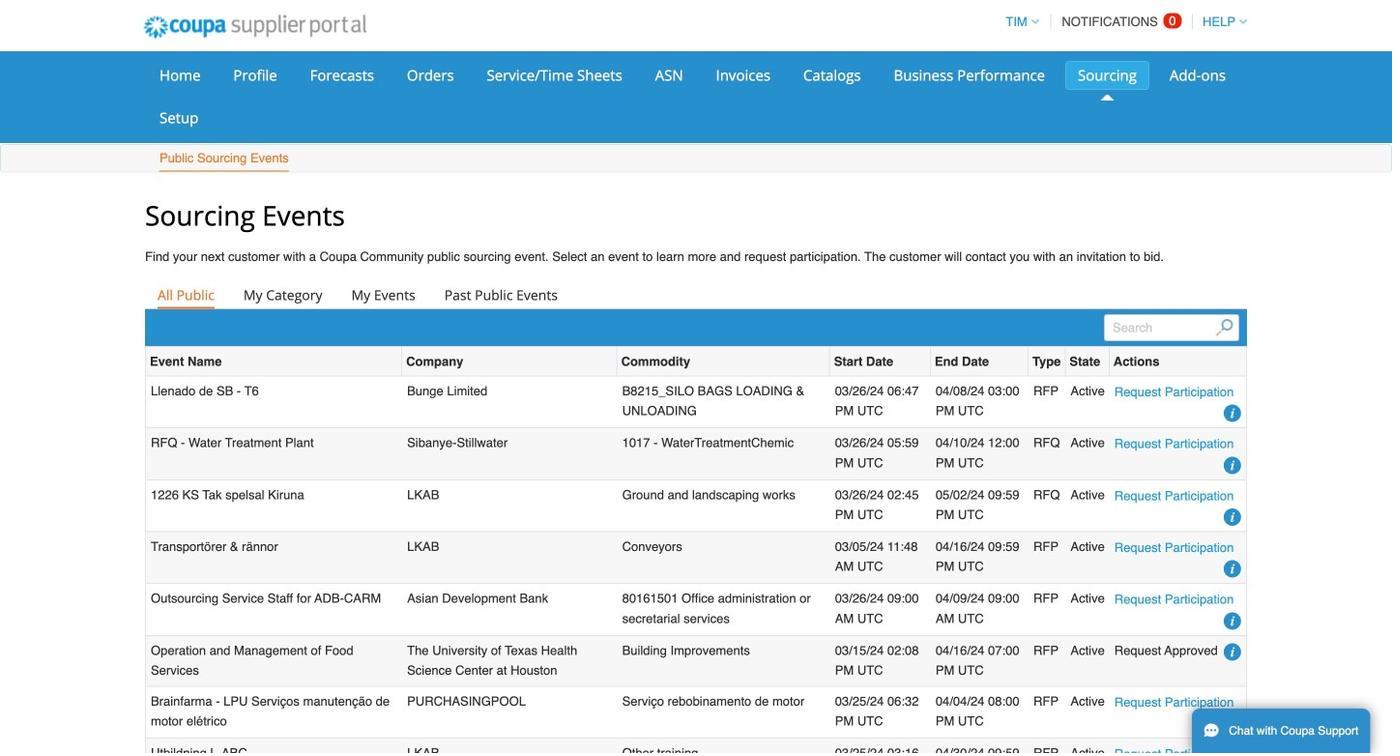 Task type: vqa. For each thing, say whether or not it's contained in the screenshot.
Add- to the left
no



Task type: describe. For each thing, give the bounding box(es) containing it.
Search text field
[[1105, 314, 1240, 341]]

search image
[[1216, 319, 1233, 336]]

coupa supplier portal image
[[131, 3, 380, 51]]



Task type: locate. For each thing, give the bounding box(es) containing it.
navigation
[[997, 3, 1247, 41]]

tab list
[[145, 281, 1247, 308]]



